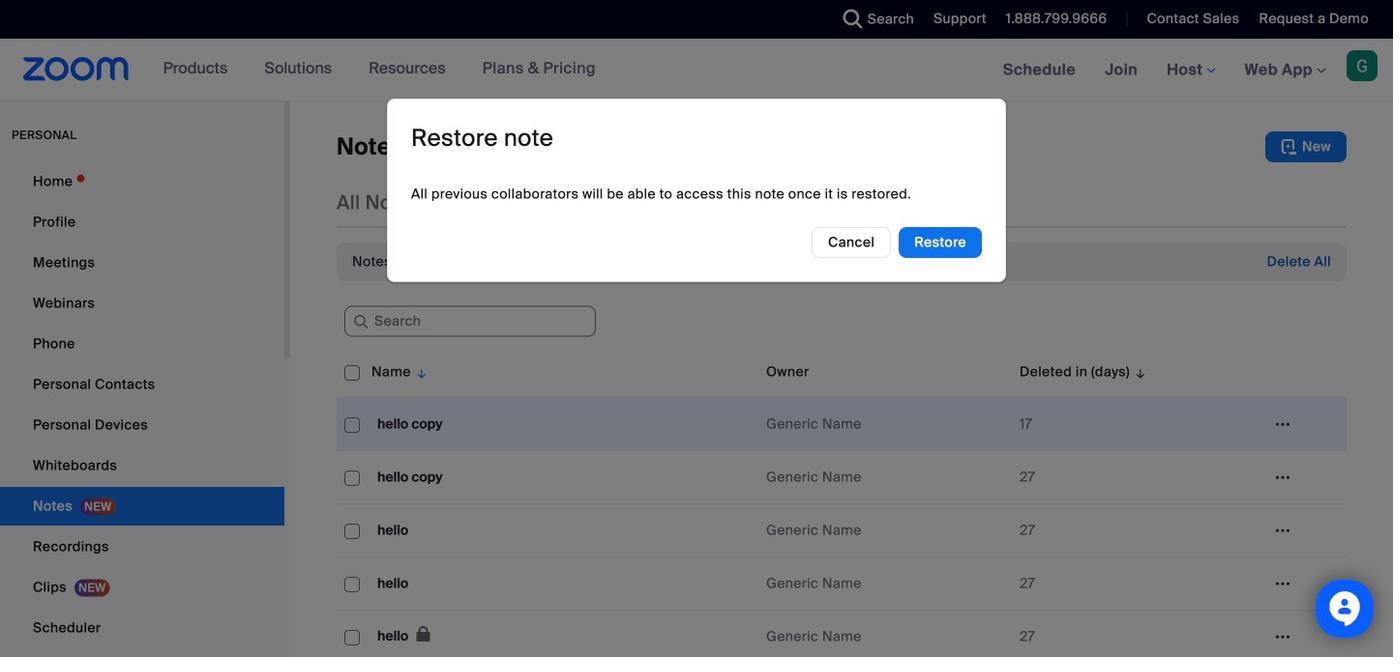 Task type: locate. For each thing, give the bounding box(es) containing it.
banner
[[0, 39, 1393, 102]]

alert
[[352, 253, 702, 272]]

meetings navigation
[[989, 39, 1393, 102]]

application
[[337, 347, 1347, 658]]

heading
[[411, 123, 554, 153]]

tabs of all notes page tab list
[[337, 178, 957, 228]]

dialog
[[387, 99, 1006, 283]]



Task type: describe. For each thing, give the bounding box(es) containing it.
arrow down image
[[1130, 361, 1148, 384]]

arrow down image
[[411, 361, 429, 384]]

product information navigation
[[149, 39, 610, 101]]

personal menu menu
[[0, 163, 284, 658]]

Search text field
[[344, 306, 596, 337]]



Task type: vqa. For each thing, say whether or not it's contained in the screenshot.
Other Settings element at the bottom of the page
no



